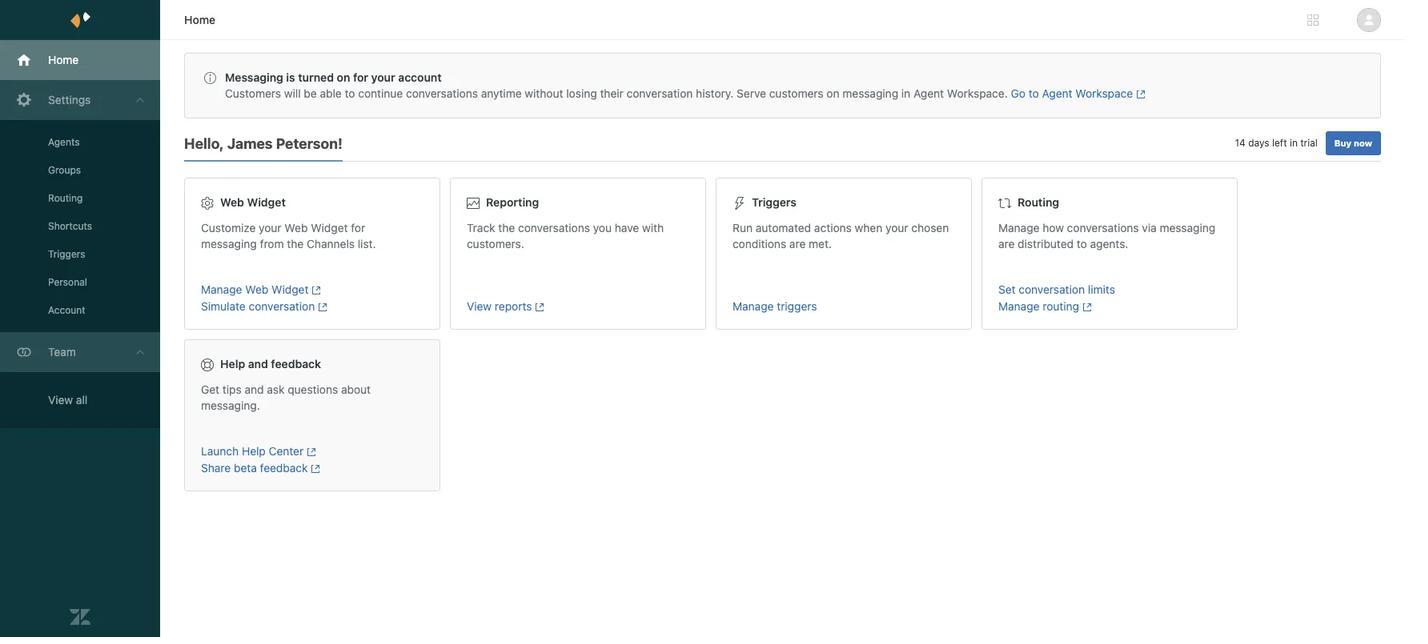 Task type: describe. For each thing, give the bounding box(es) containing it.
set conversation limits link
[[999, 283, 1221, 296]]

1 horizontal spatial your
[[371, 70, 395, 84]]

conditions
[[733, 237, 786, 251]]

go
[[1011, 86, 1026, 100]]

settings
[[48, 93, 91, 106]]

list.
[[358, 237, 376, 251]]

buy now button
[[1326, 131, 1381, 155]]

widget inside customize your web widget for messaging from the channels list.
[[311, 221, 348, 235]]

conversation for set conversation limits
[[1019, 283, 1085, 296]]

1 horizontal spatial in
[[1290, 137, 1298, 149]]

you
[[593, 221, 612, 235]]

customers
[[225, 86, 281, 100]]

triggers
[[777, 299, 817, 313]]

for for on
[[353, 70, 368, 84]]

web inside customize your web widget for messaging from the channels list.
[[285, 221, 308, 235]]

manage routing link
[[999, 299, 1221, 313]]

days
[[1249, 137, 1270, 149]]

1 vertical spatial help
[[242, 444, 266, 458]]

from
[[260, 237, 284, 251]]

customers.
[[467, 237, 524, 251]]

0 vertical spatial web
[[220, 195, 244, 209]]

track the conversations you have with customers.
[[467, 221, 664, 251]]

share
[[201, 461, 231, 475]]

14
[[1235, 137, 1246, 149]]

buy
[[1335, 138, 1352, 148]]

manage for manage triggers
[[733, 299, 774, 313]]

1 horizontal spatial home
[[184, 13, 215, 26]]

set conversation limits
[[999, 283, 1115, 296]]

reports
[[495, 299, 532, 313]]

able
[[320, 86, 342, 100]]

feedback for share beta feedback
[[260, 461, 308, 475]]

set
[[999, 283, 1016, 296]]

for for widget
[[351, 221, 365, 235]]

questions
[[288, 383, 338, 396]]

view for view all
[[48, 393, 73, 407]]

1 agent from the left
[[914, 86, 944, 100]]

0 vertical spatial conversation
[[627, 86, 693, 100]]

share beta feedback
[[201, 461, 308, 475]]

1 vertical spatial home
[[48, 53, 79, 66]]

workspace
[[1076, 86, 1133, 100]]

zendesk products image
[[1308, 14, 1319, 26]]

simulate conversation link
[[201, 299, 424, 313]]

0 horizontal spatial conversations
[[406, 86, 478, 100]]

reporting
[[486, 195, 539, 209]]

help and feedback
[[220, 357, 321, 371]]

0 vertical spatial and
[[248, 357, 268, 371]]

messaging is turned on for your account
[[225, 70, 442, 84]]

customize
[[201, 221, 256, 235]]

left
[[1272, 137, 1287, 149]]

run
[[733, 221, 753, 235]]

about
[[341, 383, 371, 396]]

tips
[[222, 383, 242, 396]]

turned
[[298, 70, 334, 84]]

beta
[[234, 461, 257, 475]]

personal
[[48, 276, 87, 288]]

will
[[284, 86, 301, 100]]

automated
[[756, 221, 811, 235]]

simulate
[[201, 299, 246, 313]]

1 horizontal spatial web
[[245, 283, 268, 296]]

met.
[[809, 237, 832, 251]]

your inside customize your web widget for messaging from the channels list.
[[259, 221, 282, 235]]

workspace.
[[947, 86, 1008, 100]]

messaging inside the manage how conversations via messaging are distributed to agents.
[[1160, 221, 1216, 235]]

manage routing
[[999, 299, 1079, 313]]

get tips and ask questions about messaging.
[[201, 383, 371, 412]]

limits
[[1088, 283, 1115, 296]]

continue
[[358, 86, 403, 100]]

the inside customize your web widget for messaging from the channels list.
[[287, 237, 304, 251]]

now
[[1354, 138, 1372, 148]]

conversation for simulate conversation
[[249, 299, 315, 313]]

manage triggers
[[733, 299, 817, 313]]

how
[[1043, 221, 1064, 235]]

buy now
[[1335, 138, 1372, 148]]

customers
[[769, 86, 824, 100]]

james
[[227, 135, 273, 152]]

via
[[1142, 221, 1157, 235]]

without
[[525, 86, 563, 100]]

manage how conversations via messaging are distributed to agents.
[[999, 221, 1216, 251]]

0 vertical spatial widget
[[247, 195, 286, 209]]

launch help center
[[201, 444, 304, 458]]

0 vertical spatial messaging
[[843, 86, 899, 100]]

actions
[[814, 221, 852, 235]]

agents
[[48, 136, 80, 148]]

view reports
[[467, 299, 532, 313]]

hello,
[[184, 135, 224, 152]]

have
[[615, 221, 639, 235]]

manage web widget link
[[201, 283, 424, 296]]

messaging inside customize your web widget for messaging from the channels list.
[[201, 237, 257, 251]]



Task type: vqa. For each thing, say whether or not it's contained in the screenshot.
history.
yes



Task type: locate. For each thing, give the bounding box(es) containing it.
1 vertical spatial in
[[1290, 137, 1298, 149]]

the right from
[[287, 237, 304, 251]]

manage down set
[[999, 299, 1040, 313]]

for
[[353, 70, 368, 84], [351, 221, 365, 235]]

conversation right their
[[627, 86, 693, 100]]

routing
[[1043, 299, 1079, 313]]

conversation
[[627, 86, 693, 100], [1019, 283, 1085, 296], [249, 299, 315, 313]]

routing up the how
[[1018, 195, 1059, 209]]

messaging
[[843, 86, 899, 100], [1160, 221, 1216, 235], [201, 237, 257, 251]]

view left reports
[[467, 299, 492, 313]]

0 horizontal spatial routing
[[48, 192, 83, 204]]

manage inside the manage how conversations via messaging are distributed to agents.
[[999, 221, 1040, 235]]

team
[[48, 345, 76, 359]]

serve
[[737, 86, 766, 100]]

view reports link
[[467, 299, 689, 313]]

for up continue in the top of the page
[[353, 70, 368, 84]]

0 horizontal spatial agent
[[914, 86, 944, 100]]

all
[[76, 393, 88, 407]]

account
[[48, 304, 85, 316]]

messaging.
[[201, 399, 260, 412]]

hello, james peterson!
[[184, 135, 343, 152]]

widget up channels
[[311, 221, 348, 235]]

web up simulate conversation
[[245, 283, 268, 296]]

1 vertical spatial on
[[827, 86, 840, 100]]

the inside track the conversations you have with customers.
[[498, 221, 515, 235]]

launch help center link
[[201, 444, 424, 458]]

widget up customize your web widget for messaging from the channels list.
[[247, 195, 286, 209]]

simulate conversation
[[201, 299, 315, 313]]

conversations for track the conversations you have with customers.
[[518, 221, 590, 235]]

manage web widget
[[201, 283, 309, 296]]

to inside the manage how conversations via messaging are distributed to agents.
[[1077, 237, 1087, 251]]

0 horizontal spatial triggers
[[48, 248, 85, 260]]

1 horizontal spatial routing
[[1018, 195, 1059, 209]]

2 horizontal spatial conversations
[[1067, 221, 1139, 235]]

shortcuts
[[48, 220, 92, 232]]

and up ask at bottom left
[[248, 357, 268, 371]]

go to agent workspace link
[[1011, 86, 1146, 100]]

groups
[[48, 164, 81, 176]]

2 horizontal spatial conversation
[[1019, 283, 1085, 296]]

in
[[902, 86, 911, 100], [1290, 137, 1298, 149]]

be
[[304, 86, 317, 100]]

chosen
[[912, 221, 949, 235]]

is
[[286, 70, 295, 84]]

in right the left
[[1290, 137, 1298, 149]]

0 horizontal spatial view
[[48, 393, 73, 407]]

account
[[398, 70, 442, 84]]

distributed
[[1018, 237, 1074, 251]]

web
[[220, 195, 244, 209], [285, 221, 308, 235], [245, 283, 268, 296]]

0 horizontal spatial in
[[902, 86, 911, 100]]

0 vertical spatial view
[[467, 299, 492, 313]]

home
[[184, 13, 215, 26], [48, 53, 79, 66]]

on
[[337, 70, 350, 84], [827, 86, 840, 100]]

messaging right "via"
[[1160, 221, 1216, 235]]

0 vertical spatial in
[[902, 86, 911, 100]]

messaging right customers
[[843, 86, 899, 100]]

conversations left "you"
[[518, 221, 590, 235]]

feedback for help and feedback
[[271, 357, 321, 371]]

1 vertical spatial web
[[285, 221, 308, 235]]

agent left workspace.
[[914, 86, 944, 100]]

1 horizontal spatial conversations
[[518, 221, 590, 235]]

view left "all"
[[48, 393, 73, 407]]

agents.
[[1090, 237, 1129, 251]]

center
[[269, 444, 304, 458]]

0 vertical spatial help
[[220, 357, 245, 371]]

when
[[855, 221, 883, 235]]

1 horizontal spatial are
[[999, 237, 1015, 251]]

1 vertical spatial view
[[48, 393, 73, 407]]

their
[[600, 86, 624, 100]]

are inside run automated actions when your chosen conditions are met.
[[789, 237, 806, 251]]

0 horizontal spatial home
[[48, 53, 79, 66]]

0 vertical spatial on
[[337, 70, 350, 84]]

conversation down manage web widget
[[249, 299, 315, 313]]

manage up distributed
[[999, 221, 1040, 235]]

to left agents.
[[1077, 237, 1087, 251]]

agent right go
[[1042, 86, 1073, 100]]

1 vertical spatial feedback
[[260, 461, 308, 475]]

manage for manage how conversations via messaging are distributed to agents.
[[999, 221, 1040, 235]]

triggers up automated
[[752, 195, 797, 209]]

on up able
[[337, 70, 350, 84]]

for inside customize your web widget for messaging from the channels list.
[[351, 221, 365, 235]]

losing
[[566, 86, 597, 100]]

and left ask at bottom left
[[245, 383, 264, 396]]

to right able
[[345, 86, 355, 100]]

view all
[[48, 393, 88, 407]]

1 horizontal spatial on
[[827, 86, 840, 100]]

0 horizontal spatial the
[[287, 237, 304, 251]]

manage for manage routing
[[999, 299, 1040, 313]]

0 horizontal spatial to
[[345, 86, 355, 100]]

2 vertical spatial conversation
[[249, 299, 315, 313]]

1 vertical spatial and
[[245, 383, 264, 396]]

1 vertical spatial conversation
[[1019, 283, 1085, 296]]

launch
[[201, 444, 239, 458]]

widget
[[247, 195, 286, 209], [311, 221, 348, 235], [272, 283, 309, 296]]

trial
[[1301, 137, 1318, 149]]

help
[[220, 357, 245, 371], [242, 444, 266, 458]]

channels
[[307, 237, 355, 251]]

0 vertical spatial the
[[498, 221, 515, 235]]

1 vertical spatial for
[[351, 221, 365, 235]]

conversation up "routing"
[[1019, 283, 1085, 296]]

share beta feedback link
[[201, 461, 424, 475]]

0 vertical spatial triggers
[[752, 195, 797, 209]]

manage for manage web widget
[[201, 283, 242, 296]]

for up list.
[[351, 221, 365, 235]]

1 horizontal spatial to
[[1029, 86, 1039, 100]]

1 are from the left
[[789, 237, 806, 251]]

conversations down account
[[406, 86, 478, 100]]

conversations inside track the conversations you have with customers.
[[518, 221, 590, 235]]

are left distributed
[[999, 237, 1015, 251]]

1 vertical spatial triggers
[[48, 248, 85, 260]]

0 horizontal spatial web
[[220, 195, 244, 209]]

your up continue in the top of the page
[[371, 70, 395, 84]]

conversations
[[406, 86, 478, 100], [518, 221, 590, 235], [1067, 221, 1139, 235]]

conversations up agents.
[[1067, 221, 1139, 235]]

are down automated
[[789, 237, 806, 251]]

web up the customize
[[220, 195, 244, 209]]

messaging down the customize
[[201, 237, 257, 251]]

to
[[345, 86, 355, 100], [1029, 86, 1039, 100], [1077, 237, 1087, 251]]

peterson!
[[276, 135, 343, 152]]

triggers
[[752, 195, 797, 209], [48, 248, 85, 260]]

the
[[498, 221, 515, 235], [287, 237, 304, 251]]

0 horizontal spatial are
[[789, 237, 806, 251]]

1 vertical spatial widget
[[311, 221, 348, 235]]

1 vertical spatial the
[[287, 237, 304, 251]]

agent
[[914, 86, 944, 100], [1042, 86, 1073, 100]]

0 horizontal spatial on
[[337, 70, 350, 84]]

get
[[201, 383, 219, 396]]

help up share beta feedback
[[242, 444, 266, 458]]

ask
[[267, 383, 285, 396]]

your up from
[[259, 221, 282, 235]]

routing
[[48, 192, 83, 204], [1018, 195, 1059, 209]]

help up 'tips'
[[220, 357, 245, 371]]

2 vertical spatial messaging
[[201, 237, 257, 251]]

2 vertical spatial web
[[245, 283, 268, 296]]

manage triggers link
[[733, 299, 955, 313]]

2 horizontal spatial messaging
[[1160, 221, 1216, 235]]

your right when
[[886, 221, 909, 235]]

on right customers
[[827, 86, 840, 100]]

view for view reports
[[467, 299, 492, 313]]

to right go
[[1029, 86, 1039, 100]]

with
[[642, 221, 664, 235]]

are inside the manage how conversations via messaging are distributed to agents.
[[999, 237, 1015, 251]]

1 horizontal spatial agent
[[1042, 86, 1073, 100]]

widget up simulate conversation link
[[272, 283, 309, 296]]

feedback down center
[[260, 461, 308, 475]]

manage left triggers
[[733, 299, 774, 313]]

web widget
[[220, 195, 286, 209]]

your inside run automated actions when your chosen conditions are met.
[[886, 221, 909, 235]]

manage
[[999, 221, 1040, 235], [201, 283, 242, 296], [733, 299, 774, 313], [999, 299, 1040, 313]]

1 horizontal spatial triggers
[[752, 195, 797, 209]]

the up customers.
[[498, 221, 515, 235]]

1 horizontal spatial conversation
[[627, 86, 693, 100]]

history.
[[696, 86, 734, 100]]

are
[[789, 237, 806, 251], [999, 237, 1015, 251]]

triggers up personal at the top left
[[48, 248, 85, 260]]

feedback up questions
[[271, 357, 321, 371]]

2 horizontal spatial your
[[886, 221, 909, 235]]

track
[[467, 221, 495, 235]]

1 horizontal spatial messaging
[[843, 86, 899, 100]]

0 vertical spatial for
[[353, 70, 368, 84]]

1 horizontal spatial the
[[498, 221, 515, 235]]

conversations inside the manage how conversations via messaging are distributed to agents.
[[1067, 221, 1139, 235]]

manage up simulate
[[201, 283, 242, 296]]

web up channels
[[285, 221, 308, 235]]

0 vertical spatial feedback
[[271, 357, 321, 371]]

2 are from the left
[[999, 237, 1015, 251]]

your
[[371, 70, 395, 84], [259, 221, 282, 235], [886, 221, 909, 235]]

in left workspace.
[[902, 86, 911, 100]]

0 horizontal spatial your
[[259, 221, 282, 235]]

0 horizontal spatial messaging
[[201, 237, 257, 251]]

2 vertical spatial widget
[[272, 283, 309, 296]]

and inside get tips and ask questions about messaging.
[[245, 383, 264, 396]]

go to agent workspace
[[1011, 86, 1133, 100]]

routing down groups
[[48, 192, 83, 204]]

2 horizontal spatial web
[[285, 221, 308, 235]]

14 days left in trial
[[1235, 137, 1318, 149]]

2 agent from the left
[[1042, 86, 1073, 100]]

conversations for manage how conversations via messaging are distributed to agents.
[[1067, 221, 1139, 235]]

messaging
[[225, 70, 283, 84]]

1 vertical spatial messaging
[[1160, 221, 1216, 235]]

feedback
[[271, 357, 321, 371], [260, 461, 308, 475]]

customers will be able to continue conversations anytime without losing their conversation history. serve customers on messaging in agent workspace.
[[225, 86, 1011, 100]]

0 vertical spatial home
[[184, 13, 215, 26]]

0 horizontal spatial conversation
[[249, 299, 315, 313]]

1 horizontal spatial view
[[467, 299, 492, 313]]

2 horizontal spatial to
[[1077, 237, 1087, 251]]



